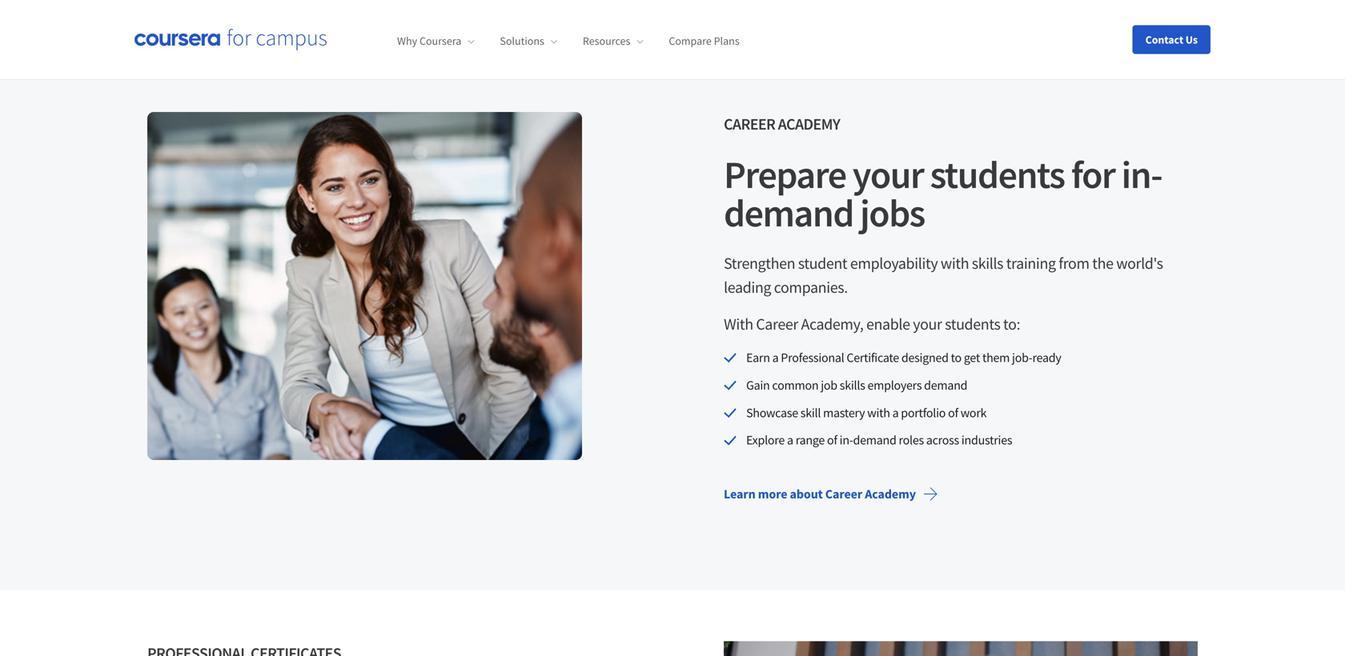 Task type: vqa. For each thing, say whether or not it's contained in the screenshot.
What is the difference between Coursera for Teams and Coursera Plus?
no



Task type: locate. For each thing, give the bounding box(es) containing it.
why coursera link
[[397, 34, 475, 48]]

for
[[1072, 151, 1115, 199]]

2 vertical spatial demand
[[854, 433, 897, 449]]

your inside prepare your students for in- demand jobs
[[853, 151, 924, 199]]

1 vertical spatial with
[[868, 405, 891, 421]]

in-
[[1122, 151, 1163, 199], [840, 433, 854, 449]]

in- inside prepare your students for in- demand jobs
[[1122, 151, 1163, 199]]

solutions link
[[500, 34, 557, 48]]

1 vertical spatial skills
[[840, 378, 866, 394]]

a
[[773, 350, 779, 366], [893, 405, 899, 421], [787, 433, 794, 449]]

with for a
[[868, 405, 891, 421]]

a down employers
[[893, 405, 899, 421]]

your
[[853, 151, 924, 199], [913, 314, 942, 334]]

explore
[[747, 433, 785, 449]]

0 vertical spatial a
[[773, 350, 779, 366]]

micro-credentials video thumb image
[[724, 642, 1198, 657]]

students inside prepare your students for in- demand jobs
[[931, 151, 1065, 199]]

of right range
[[827, 433, 838, 449]]

from
[[1059, 254, 1090, 274]]

1 horizontal spatial in-
[[1122, 151, 1163, 199]]

academy
[[778, 114, 841, 134], [865, 487, 916, 503]]

training
[[1007, 254, 1056, 274]]

a for professional
[[773, 350, 779, 366]]

compare plans
[[669, 34, 740, 48]]

prepare your students for in- demand jobs
[[724, 151, 1163, 237]]

a left range
[[787, 433, 794, 449]]

0 horizontal spatial in-
[[840, 433, 854, 449]]

career right about
[[826, 487, 863, 503]]

1 horizontal spatial skills
[[972, 254, 1004, 274]]

skills left training on the right of page
[[972, 254, 1004, 274]]

2 horizontal spatial a
[[893, 405, 899, 421]]

industries
[[962, 433, 1013, 449]]

contact us button
[[1133, 25, 1211, 54]]

2 vertical spatial a
[[787, 433, 794, 449]]

mastery
[[824, 405, 865, 421]]

in- down mastery
[[840, 433, 854, 449]]

learn more about career academy link
[[711, 476, 952, 514]]

strengthen student employability with skills training from the world's leading companies.
[[724, 254, 1164, 298]]

0 horizontal spatial of
[[827, 433, 838, 449]]

why coursera
[[397, 34, 462, 48]]

compare plans link
[[669, 34, 740, 48]]

get
[[964, 350, 981, 366]]

skills right job
[[840, 378, 866, 394]]

range
[[796, 433, 825, 449]]

1 vertical spatial in-
[[840, 433, 854, 449]]

career up prepare
[[724, 114, 776, 134]]

0 horizontal spatial with
[[868, 405, 891, 421]]

0 vertical spatial with
[[941, 254, 969, 274]]

with up explore a range of in-demand roles across industries
[[868, 405, 891, 421]]

world's
[[1117, 254, 1164, 274]]

1 horizontal spatial with
[[941, 254, 969, 274]]

skills
[[972, 254, 1004, 274], [840, 378, 866, 394]]

0 vertical spatial skills
[[972, 254, 1004, 274]]

demand
[[724, 189, 854, 237], [925, 378, 968, 394], [854, 433, 897, 449]]

a right earn
[[773, 350, 779, 366]]

employability
[[851, 254, 938, 274]]

0 vertical spatial in-
[[1122, 151, 1163, 199]]

across
[[927, 433, 960, 449]]

demand inside prepare your students for in- demand jobs
[[724, 189, 854, 237]]

demand down to
[[925, 378, 968, 394]]

1 vertical spatial students
[[945, 314, 1001, 334]]

0 vertical spatial of
[[949, 405, 959, 421]]

with inside strengthen student employability with skills training from the world's leading companies.
[[941, 254, 969, 274]]

with
[[941, 254, 969, 274], [868, 405, 891, 421]]

of
[[949, 405, 959, 421], [827, 433, 838, 449]]

showcase skill mastery with a portfolio of work
[[747, 405, 987, 421]]

academy down explore a range of in-demand roles across industries
[[865, 487, 916, 503]]

roles
[[899, 433, 924, 449]]

0 vertical spatial academy
[[778, 114, 841, 134]]

resources link
[[583, 34, 644, 48]]

demand down showcase skill mastery with a portfolio of work
[[854, 433, 897, 449]]

0 vertical spatial demand
[[724, 189, 854, 237]]

career right with
[[756, 314, 799, 334]]

common
[[773, 378, 819, 394]]

0 horizontal spatial a
[[773, 350, 779, 366]]

about
[[790, 487, 823, 503]]

student
[[798, 254, 848, 274]]

2 vertical spatial career
[[826, 487, 863, 503]]

more
[[758, 487, 788, 503]]

0 vertical spatial students
[[931, 151, 1065, 199]]

1 horizontal spatial a
[[787, 433, 794, 449]]

demand up strengthen
[[724, 189, 854, 237]]

them
[[983, 350, 1010, 366]]

contact
[[1146, 32, 1184, 47]]

0 horizontal spatial skills
[[840, 378, 866, 394]]

1 horizontal spatial academy
[[865, 487, 916, 503]]

jobs
[[860, 189, 925, 237]]

resources
[[583, 34, 631, 48]]

professional
[[781, 350, 845, 366]]

learn
[[724, 487, 756, 503]]

career
[[724, 114, 776, 134], [756, 314, 799, 334], [826, 487, 863, 503]]

earn a professional certificate designed to get them job-ready
[[747, 350, 1062, 366]]

with right employability
[[941, 254, 969, 274]]

students
[[931, 151, 1065, 199], [945, 314, 1001, 334]]

1 vertical spatial demand
[[925, 378, 968, 394]]

explore a range of in-demand roles across industries
[[747, 433, 1013, 449]]

academy up prepare
[[778, 114, 841, 134]]

0 vertical spatial your
[[853, 151, 924, 199]]

in- right for at right
[[1122, 151, 1163, 199]]

of left work
[[949, 405, 959, 421]]

1 vertical spatial of
[[827, 433, 838, 449]]



Task type: describe. For each thing, give the bounding box(es) containing it.
us
[[1186, 32, 1198, 47]]

1 vertical spatial your
[[913, 314, 942, 334]]

in- for for
[[1122, 151, 1163, 199]]

academy,
[[801, 314, 864, 334]]

why
[[397, 34, 417, 48]]

portfolio
[[901, 405, 946, 421]]

the
[[1093, 254, 1114, 274]]

companies.
[[774, 278, 848, 298]]

job-
[[1013, 350, 1033, 366]]

strengthen
[[724, 254, 796, 274]]

showcase
[[747, 405, 799, 421]]

skills inside strengthen student employability with skills training from the world's leading companies.
[[972, 254, 1004, 274]]

demand for jobs
[[724, 189, 854, 237]]

a for range
[[787, 433, 794, 449]]

demand for roles
[[854, 433, 897, 449]]

ready
[[1033, 350, 1062, 366]]

1 vertical spatial career
[[756, 314, 799, 334]]

coursera
[[420, 34, 462, 48]]

with for skills
[[941, 254, 969, 274]]

solutions
[[500, 34, 545, 48]]

career academy
[[724, 114, 841, 134]]

earn
[[747, 350, 770, 366]]

c4c career academy image
[[147, 112, 582, 461]]

job
[[821, 378, 838, 394]]

1 horizontal spatial of
[[949, 405, 959, 421]]

with career academy, enable your students to:
[[724, 314, 1021, 334]]

coursera for campus image
[[135, 29, 327, 51]]

designed
[[902, 350, 949, 366]]

work
[[961, 405, 987, 421]]

gain common job skills employers demand
[[747, 378, 968, 394]]

to:
[[1004, 314, 1021, 334]]

with
[[724, 314, 754, 334]]

plans
[[714, 34, 740, 48]]

1 vertical spatial a
[[893, 405, 899, 421]]

0 horizontal spatial academy
[[778, 114, 841, 134]]

1 vertical spatial academy
[[865, 487, 916, 503]]

0 vertical spatial career
[[724, 114, 776, 134]]

in- for of
[[840, 433, 854, 449]]

enable
[[867, 314, 911, 334]]

contact us
[[1146, 32, 1198, 47]]

compare
[[669, 34, 712, 48]]

leading
[[724, 278, 771, 298]]

certificate
[[847, 350, 900, 366]]

employers
[[868, 378, 922, 394]]

gain
[[747, 378, 770, 394]]

prepare
[[724, 151, 846, 199]]

learn more about career academy
[[724, 487, 916, 503]]

to
[[951, 350, 962, 366]]

skill
[[801, 405, 821, 421]]



